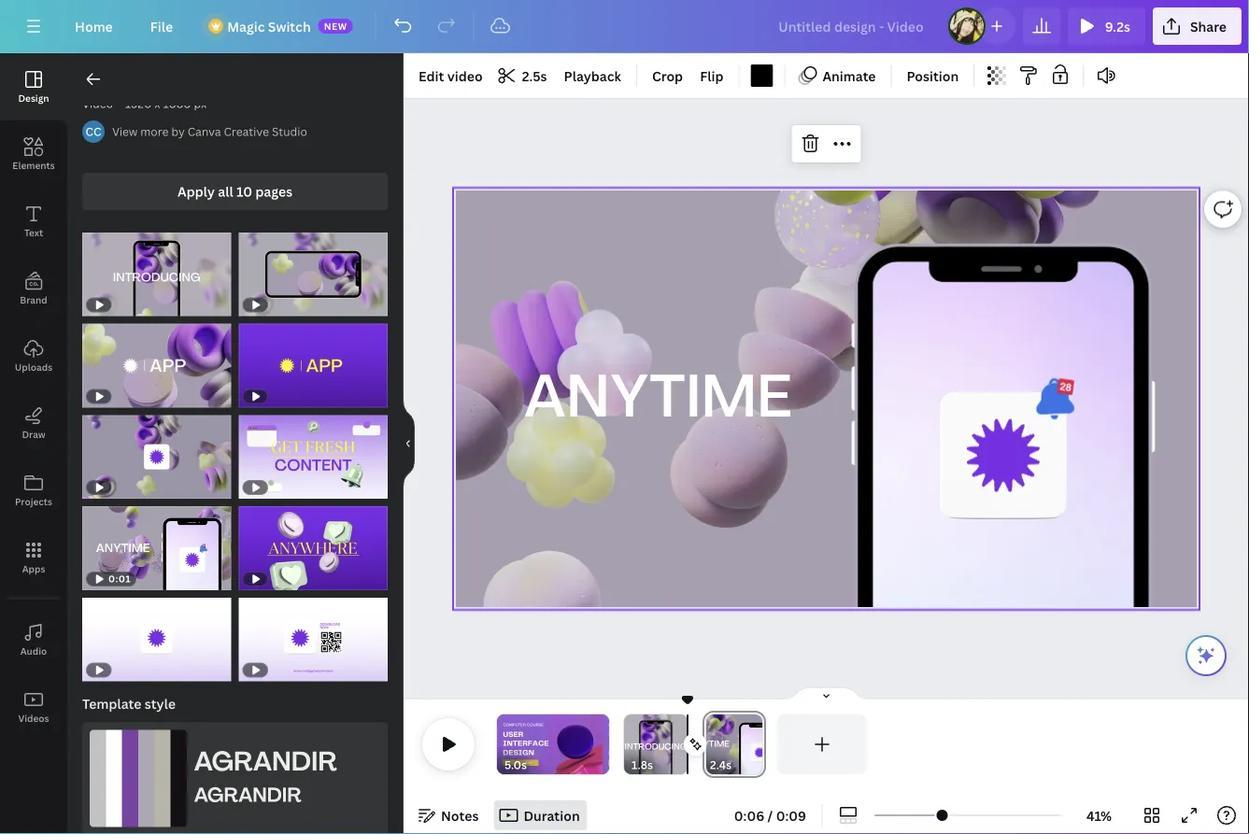 Task type: vqa. For each thing, say whether or not it's contained in the screenshot.
first " from the right
no



Task type: locate. For each thing, give the bounding box(es) containing it.
magic switch
[[227, 17, 311, 35]]

videos
[[18, 712, 49, 725]]

3 trimming, end edge slider from the left
[[749, 715, 766, 775]]

magic
[[227, 17, 265, 35]]

studio
[[272, 124, 307, 139]]

0 horizontal spatial trimming, start edge slider
[[497, 715, 510, 775]]

hide image
[[403, 399, 415, 489]]

trimming, end edge slider right 1.8s
[[675, 715, 688, 775]]

1 trimming, start edge slider from the left
[[497, 715, 510, 775]]

style
[[145, 695, 176, 713]]

apply all 10 pages
[[177, 183, 293, 200]]

px
[[194, 96, 207, 111]]

course up user interface design sign up now!
[[527, 724, 544, 727]]

trimming, start edge slider
[[497, 715, 510, 775], [624, 715, 637, 775], [703, 715, 720, 775]]

user inside user interface design
[[609, 731, 629, 739]]

1 horizontal spatial trimming, start edge slider
[[624, 715, 637, 775]]

1 horizontal spatial design
[[503, 750, 534, 757]]

2.4s
[[710, 757, 732, 773]]

position
[[907, 67, 959, 85]]

now!
[[524, 762, 533, 765]]

interface up now!
[[503, 740, 549, 748]]

1.8s
[[632, 757, 653, 773]]

new
[[324, 20, 347, 32]]

user up introducing at right
[[609, 731, 629, 739]]

2 trimming, end edge slider from the left
[[675, 715, 688, 775]]

1 horizontal spatial course
[[633, 724, 649, 727]]

design inside button
[[18, 92, 49, 104]]

audio button
[[0, 606, 67, 674]]

computer course
[[503, 724, 544, 727], [609, 724, 649, 727]]

user up the sign
[[503, 731, 524, 739]]

edit video button
[[411, 61, 490, 91]]

trimming, end edge slider right page title "text box"
[[749, 715, 766, 775]]

interface
[[503, 740, 549, 748], [609, 740, 655, 748]]

2 user from the left
[[609, 731, 629, 739]]

1 horizontal spatial interface
[[609, 740, 655, 748]]

0 vertical spatial agrandir
[[194, 751, 337, 777]]

computer course up user interface design sign up now!
[[503, 724, 544, 727]]

0 horizontal spatial course
[[527, 724, 544, 727]]

switch
[[268, 17, 311, 35]]

2 horizontal spatial trimming, end edge slider
[[749, 715, 766, 775]]

1 horizontal spatial computer course
[[609, 724, 649, 727]]

trimming, end edge slider for 5.0s
[[596, 715, 609, 775]]

uploads
[[15, 361, 52, 373]]

interface up 1.8s
[[609, 740, 655, 748]]

9.2s button
[[1068, 7, 1146, 45]]

2 horizontal spatial trimming, start edge slider
[[703, 715, 720, 775]]

0:09
[[776, 807, 807, 825]]

introducing button
[[603, 714, 709, 790]]

agrandir
[[194, 751, 337, 777], [194, 787, 302, 807]]

side panel tab list
[[0, 53, 67, 741]]

course up user interface design
[[633, 724, 649, 727]]

1 computer course from the left
[[503, 724, 544, 727]]

design up 1.8s
[[609, 750, 640, 757]]

1 horizontal spatial trimming, end edge slider
[[675, 715, 688, 775]]

0 horizontal spatial user
[[503, 731, 524, 739]]

design up elements button
[[18, 92, 49, 104]]

purple slate grey yellow product launch video element
[[82, 233, 231, 317], [239, 233, 388, 317], [82, 324, 231, 408], [239, 324, 388, 408], [82, 415, 231, 499], [239, 415, 388, 499], [82, 507, 231, 590], [239, 507, 388, 590], [82, 598, 231, 682], [239, 598, 388, 682]]

2.4s button
[[710, 756, 732, 775]]

user
[[503, 731, 524, 739], [609, 731, 629, 739]]

x
[[155, 96, 160, 111]]

design
[[18, 92, 49, 104], [503, 750, 534, 757], [609, 750, 640, 757]]

hide pages image
[[782, 687, 871, 702]]

1 trimming, end edge slider from the left
[[596, 715, 609, 775]]

2 trimming, start edge slider from the left
[[624, 715, 637, 775]]

5.0s
[[505, 757, 527, 773]]

2 course from the left
[[633, 724, 649, 727]]

2 interface from the left
[[609, 740, 655, 748]]

text
[[24, 226, 43, 239]]

trimming, end edge slider left 1.8s
[[596, 715, 609, 775]]

1 user from the left
[[503, 731, 524, 739]]

purple slate grey yellow product launch video element containing 0:01
[[82, 507, 231, 590]]

computer
[[503, 724, 526, 727], [609, 724, 632, 727]]

/
[[768, 807, 773, 825]]

text button
[[0, 188, 67, 255]]

canva creative studio element
[[82, 121, 105, 143]]

1 horizontal spatial user
[[609, 731, 629, 739]]

0 horizontal spatial computer
[[503, 724, 526, 727]]

0:01
[[108, 573, 131, 585]]

share
[[1190, 17, 1227, 35]]

0:06
[[734, 807, 765, 825]]

design inside user interface design
[[609, 750, 640, 757]]

design up 'up'
[[503, 750, 534, 757]]

user inside user interface design sign up now!
[[503, 731, 524, 739]]

trimming, start edge slider for 5.0s
[[497, 715, 510, 775]]

course
[[527, 724, 544, 727], [633, 724, 649, 727]]

playback
[[564, 67, 621, 85]]

design button
[[0, 53, 67, 121]]

1920 x 1080 px
[[125, 96, 207, 111]]

1 horizontal spatial computer
[[609, 724, 632, 727]]

computer up user interface design
[[609, 724, 632, 727]]

2 horizontal spatial design
[[609, 750, 640, 757]]

design for user interface design sign up now!
[[503, 750, 534, 757]]

1 vertical spatial agrandir
[[194, 787, 302, 807]]

canva creative studio image
[[82, 121, 105, 143]]

1920
[[125, 96, 152, 111]]

trimming, end edge slider inside 'introducing' button
[[675, 715, 688, 775]]

pages
[[255, 183, 293, 200]]

computer up user interface design sign up now!
[[503, 724, 526, 727]]

1 interface from the left
[[503, 740, 549, 748]]

more
[[140, 124, 169, 139]]

0 horizontal spatial trimming, end edge slider
[[596, 715, 609, 775]]

trimming, end edge slider
[[596, 715, 609, 775], [675, 715, 688, 775], [749, 715, 766, 775]]

design inside user interface design sign up now!
[[503, 750, 534, 757]]

0 horizontal spatial computer course
[[503, 724, 544, 727]]

2.5s button
[[492, 61, 555, 91]]

0 horizontal spatial design
[[18, 92, 49, 104]]

crop
[[652, 67, 683, 85]]

canva assistant image
[[1195, 645, 1218, 667]]

apply all 10 pages button
[[82, 173, 388, 210]]

0 horizontal spatial interface
[[503, 740, 549, 748]]

elements button
[[0, 121, 67, 188]]

Page title text field
[[740, 756, 747, 775]]

share button
[[1153, 7, 1242, 45]]

computer course up user interface design
[[609, 724, 649, 727]]

projects
[[15, 495, 52, 508]]

animate button
[[793, 61, 884, 91]]

crop button
[[645, 61, 691, 91]]

duration
[[524, 807, 580, 825]]

design for user interface design
[[609, 750, 640, 757]]

1 agrandir from the top
[[194, 751, 337, 777]]



Task type: describe. For each thing, give the bounding box(es) containing it.
file button
[[135, 7, 188, 45]]

playback button
[[557, 61, 629, 91]]

2 agrandir from the top
[[194, 787, 302, 807]]

elements
[[12, 159, 55, 171]]

introducing
[[625, 743, 687, 752]]

video
[[447, 67, 483, 85]]

draw button
[[0, 390, 67, 457]]

41%
[[1087, 807, 1112, 825]]

apps button
[[0, 524, 67, 592]]

home
[[75, 17, 113, 35]]

5.0s button
[[505, 756, 527, 775]]

file
[[150, 17, 173, 35]]

1 course from the left
[[527, 724, 544, 727]]

main menu bar
[[0, 0, 1249, 53]]

by
[[171, 124, 185, 139]]

interface for user interface design
[[609, 740, 655, 748]]

sign
[[509, 762, 518, 765]]

Design title text field
[[764, 7, 941, 45]]

flip
[[700, 67, 724, 85]]

audio
[[20, 645, 47, 657]]

1080
[[163, 96, 191, 111]]

9.2s
[[1105, 17, 1131, 35]]

video
[[82, 96, 113, 111]]

0:06 / 0:09
[[734, 807, 807, 825]]

template style
[[82, 695, 176, 713]]

anytime
[[525, 372, 793, 432]]

duration button
[[494, 801, 587, 831]]

canva
[[188, 124, 221, 139]]

3 trimming, start edge slider from the left
[[703, 715, 720, 775]]

user interface design
[[609, 731, 655, 757]]

apps
[[22, 563, 45, 575]]

brand button
[[0, 255, 67, 322]]

#000000 image
[[751, 64, 773, 87]]

edit
[[419, 67, 444, 85]]

brand
[[20, 293, 47, 306]]

#000000 image
[[751, 64, 773, 87]]

10
[[236, 183, 252, 200]]

notes button
[[411, 801, 486, 831]]

home link
[[60, 7, 128, 45]]

1.8s button
[[632, 756, 653, 775]]

notes
[[441, 807, 479, 825]]

uploads button
[[0, 322, 67, 390]]

projects button
[[0, 457, 67, 524]]

trimming, end edge slider for 1.8s
[[675, 715, 688, 775]]

2.5s
[[522, 67, 547, 85]]

position button
[[899, 61, 966, 91]]

41% button
[[1069, 801, 1130, 831]]

2 computer course from the left
[[609, 724, 649, 727]]

creative
[[224, 124, 269, 139]]

view more by canva creative studio button
[[112, 122, 307, 141]]

view
[[112, 124, 138, 139]]

view more by canva creative studio
[[112, 124, 307, 139]]

edit video
[[419, 67, 483, 85]]

up
[[519, 762, 523, 765]]

flip button
[[693, 61, 731, 91]]

videos button
[[0, 674, 67, 741]]

interface for user interface design sign up now!
[[503, 740, 549, 748]]

apply
[[177, 183, 215, 200]]

user interface design sign up now!
[[503, 731, 549, 765]]

2 computer from the left
[[609, 724, 632, 727]]

user for user interface design
[[609, 731, 629, 739]]

user for user interface design sign up now!
[[503, 731, 524, 739]]

draw
[[22, 428, 45, 441]]

all
[[218, 183, 233, 200]]

animate
[[823, 67, 876, 85]]

animated fb facebook notification bell button 2 image
[[1032, 375, 1080, 423]]

template
[[82, 695, 141, 713]]

1 computer from the left
[[503, 724, 526, 727]]

trimming, start edge slider for 1.8s
[[624, 715, 637, 775]]



